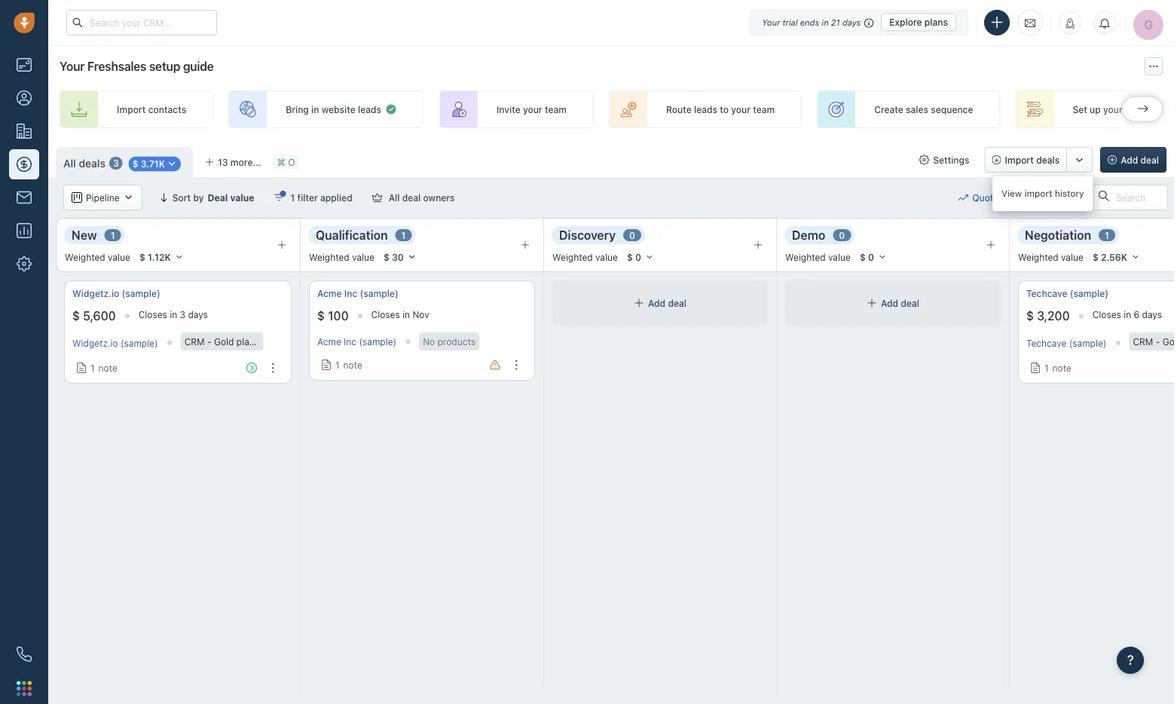 Task type: vqa. For each thing, say whether or not it's contained in the screenshot.
ADD DEAL within the Button
yes



Task type: describe. For each thing, give the bounding box(es) containing it.
o
[[288, 157, 295, 167]]

1 note for $ 100
[[336, 360, 363, 370]]

21
[[832, 17, 841, 27]]

crm - go
[[1134, 336, 1175, 347]]

explore plans link
[[882, 13, 957, 31]]

sort by deal value
[[172, 192, 255, 203]]

weighted value for negotiation
[[1019, 252, 1084, 262]]

import deals
[[1006, 155, 1060, 165]]

gold
[[214, 336, 234, 347]]

container_wx8msf4aqz5i3rn1 image inside 1 filter applied button
[[274, 192, 285, 203]]

(sample) up the closes in nov
[[360, 288, 399, 299]]

$ 100
[[317, 309, 349, 323]]

$ 3.71k button
[[129, 156, 181, 171]]

route leads to your team
[[667, 104, 775, 115]]

1 acme from the top
[[317, 288, 342, 299]]

$ 3,200
[[1027, 309, 1071, 323]]

1 techcave (sample) link from the top
[[1027, 287, 1109, 300]]

new
[[72, 228, 97, 242]]

freshsales
[[87, 59, 146, 74]]

bring
[[286, 104, 309, 115]]

2 techcave from the top
[[1027, 338, 1067, 348]]

$ 5,600
[[72, 309, 116, 323]]

sequence
[[931, 104, 974, 115]]

plan
[[237, 336, 255, 347]]

phone image
[[17, 647, 32, 662]]

1 horizontal spatial days
[[843, 17, 861, 27]]

1 your from the left
[[523, 104, 543, 115]]

2 horizontal spatial 1 note
[[1045, 363, 1072, 373]]

deals for all
[[79, 157, 105, 169]]

2 leads from the left
[[694, 104, 718, 115]]

add inside button
[[1121, 155, 1139, 165]]

pipelin
[[1151, 104, 1175, 115]]

all deals link
[[63, 156, 105, 171]]

weighted value for demo
[[786, 252, 851, 262]]

2.56k
[[1102, 252, 1128, 262]]

container_wx8msf4aqz5i3rn1 image inside settings popup button
[[919, 155, 930, 165]]

view
[[1002, 188, 1023, 199]]

(sample) down $ 100
[[294, 336, 332, 347]]

applied
[[321, 192, 353, 203]]

100
[[328, 309, 349, 323]]

$ 30
[[384, 252, 404, 262]]

$ for $ 3.71k button
[[133, 159, 138, 169]]

$ 1.12k button
[[133, 249, 191, 265]]

add for discovery
[[649, 298, 666, 308]]

quotas and forecasting
[[973, 192, 1077, 203]]

2 widgetz.io (sample) link from the top
[[72, 338, 158, 348]]

create sales sequence link
[[818, 90, 1001, 128]]

set up your sales pipelin link
[[1016, 90, 1175, 128]]

import contacts
[[117, 104, 186, 115]]

1 widgetz.io from the top
[[72, 288, 119, 299]]

container_wx8msf4aqz5i3rn1 image inside bring in website leads link
[[385, 103, 397, 115]]

1 filter applied
[[291, 192, 353, 203]]

weighted value for new
[[65, 252, 130, 262]]

all for deal
[[389, 192, 400, 203]]

bring in website leads link
[[229, 90, 424, 128]]

$ 2.56k button
[[1087, 249, 1148, 265]]

sort
[[172, 192, 191, 203]]

route
[[667, 104, 692, 115]]

30
[[392, 252, 404, 262]]

note for $ 100
[[344, 360, 363, 370]]

create
[[875, 104, 904, 115]]

1.12k
[[148, 252, 171, 262]]

Search your CRM... text field
[[66, 10, 217, 35]]

more...
[[231, 157, 261, 167]]

(sample) down closes in 3 days
[[121, 338, 158, 348]]

owners
[[423, 192, 455, 203]]

no products
[[423, 336, 476, 347]]

all deal owners
[[389, 192, 455, 203]]

⌘
[[277, 157, 286, 167]]

ends
[[801, 17, 820, 27]]

3 for in
[[180, 309, 186, 320]]

freshworks switcher image
[[17, 681, 32, 696]]

products
[[438, 336, 476, 347]]

closes for $ 3,200
[[1093, 309, 1122, 320]]

⌘ o
[[277, 157, 295, 167]]

import
[[1025, 188, 1053, 199]]

3.71k
[[141, 159, 165, 169]]

$ 2.56k
[[1093, 252, 1128, 262]]

nov
[[413, 309, 430, 320]]

(sample) up closes in 3 days
[[122, 288, 160, 299]]

setup
[[149, 59, 180, 74]]

add deal for demo
[[882, 298, 920, 308]]

closes for $ 100
[[371, 309, 400, 320]]

13 more... button
[[197, 152, 270, 173]]

1 right new
[[111, 230, 115, 240]]

1 team from the left
[[545, 104, 567, 115]]

1 up $ 2.56k
[[1106, 230, 1110, 240]]

all deals 3
[[63, 157, 119, 169]]

1 widgetz.io (sample) link from the top
[[72, 287, 160, 300]]

1 down $ 5,600
[[90, 363, 95, 373]]

trial
[[783, 17, 798, 27]]

2 acme inc (sample) from the top
[[317, 336, 397, 347]]

forecasting
[[1025, 192, 1077, 203]]

$ 0 button for discovery
[[621, 249, 661, 265]]

create sales sequence
[[875, 104, 974, 115]]

2 widgetz.io from the top
[[72, 338, 118, 348]]

deals for import
[[1037, 155, 1060, 165]]

1 down $ 3,200
[[1045, 363, 1049, 373]]

your trial ends in 21 days
[[762, 17, 861, 27]]

1 acme inc (sample) from the top
[[317, 288, 399, 299]]

$ for the $ 30 'button' at the top
[[384, 252, 390, 262]]

weighted value for discovery
[[553, 252, 618, 262]]

value for negotiation
[[1062, 252, 1084, 262]]

and
[[1007, 192, 1023, 203]]

import deals button
[[985, 147, 1068, 173]]

weighted for qualification
[[309, 252, 350, 262]]

container_wx8msf4aqz5i3rn1 image inside all deal owners button
[[372, 192, 383, 203]]

days for $ 3,200
[[1143, 309, 1163, 320]]

by
[[193, 192, 204, 203]]

(sample) down 3,200
[[1070, 338, 1107, 348]]

closes in nov
[[371, 309, 430, 320]]

weighted value for qualification
[[309, 252, 375, 262]]

2 sales from the left
[[1126, 104, 1148, 115]]

add for demo
[[882, 298, 899, 308]]

container_wx8msf4aqz5i3rn1 image down $ 3,200
[[1031, 363, 1041, 373]]

go
[[1163, 336, 1175, 347]]

note for $ 5,600
[[98, 363, 117, 373]]

$ 3.71k
[[133, 159, 165, 169]]



Task type: locate. For each thing, give the bounding box(es) containing it.
settings
[[934, 155, 970, 165]]

0 vertical spatial all
[[63, 157, 76, 169]]

$ 0 button
[[621, 249, 661, 265], [854, 249, 894, 265]]

3 your from the left
[[1104, 104, 1123, 115]]

$ for $ 2.56k button
[[1093, 252, 1099, 262]]

0 horizontal spatial note
[[98, 363, 117, 373]]

acme inc (sample) link up 100
[[317, 287, 399, 300]]

all inside button
[[389, 192, 400, 203]]

value for qualification
[[352, 252, 375, 262]]

2 horizontal spatial note
[[1053, 363, 1072, 373]]

weighted for new
[[65, 252, 105, 262]]

1 $ 0 button from the left
[[621, 249, 661, 265]]

in
[[822, 17, 829, 27], [311, 104, 319, 115], [170, 309, 177, 320], [403, 309, 410, 320], [1124, 309, 1132, 320]]

your
[[762, 17, 781, 27], [60, 59, 85, 74]]

your right invite
[[523, 104, 543, 115]]

$ 0
[[627, 252, 642, 262], [860, 252, 875, 262]]

$ for $ 0 button associated with demo
[[860, 252, 866, 262]]

1 vertical spatial acme inc (sample)
[[317, 336, 397, 347]]

0 vertical spatial your
[[762, 17, 781, 27]]

$ 1.12k
[[139, 252, 171, 262]]

to
[[720, 104, 729, 115]]

1 horizontal spatial leads
[[694, 104, 718, 115]]

1 techcave (sample) from the top
[[1027, 288, 1109, 299]]

0 vertical spatial widgetz.io
[[72, 288, 119, 299]]

1 vertical spatial acme
[[317, 336, 341, 347]]

send email image
[[1026, 16, 1036, 29]]

$ 3.71k button
[[124, 155, 186, 172]]

13 more...
[[218, 157, 261, 167]]

1 vertical spatial import
[[1006, 155, 1034, 165]]

contacts
[[148, 104, 186, 115]]

closes for $ 5,600
[[139, 309, 167, 320]]

0 horizontal spatial $ 0 button
[[621, 249, 661, 265]]

techcave up $ 3,200
[[1027, 288, 1068, 299]]

$ for $ 1.12k button
[[139, 252, 145, 262]]

techcave (sample)
[[1027, 288, 1109, 299], [1027, 338, 1107, 348]]

0 vertical spatial import
[[117, 104, 146, 115]]

deals
[[1037, 155, 1060, 165], [79, 157, 105, 169]]

crm for $ 5,600
[[184, 336, 205, 347]]

acme inc (sample)
[[317, 288, 399, 299], [317, 336, 397, 347]]

- left gold
[[207, 336, 212, 347]]

all for deals
[[63, 157, 76, 169]]

add deal button
[[1101, 147, 1167, 173]]

techcave (sample) up 3,200
[[1027, 288, 1109, 299]]

closes in 3 days
[[139, 309, 208, 320]]

1 acme inc (sample) link from the top
[[317, 287, 399, 300]]

3 for deals
[[113, 158, 119, 169]]

1 note
[[336, 360, 363, 370], [90, 363, 117, 373], [1045, 363, 1072, 373]]

3 weighted value from the left
[[553, 252, 618, 262]]

container_wx8msf4aqz5i3rn1 image
[[919, 155, 930, 165], [167, 159, 177, 169], [72, 192, 82, 203], [123, 192, 134, 203], [372, 192, 383, 203], [634, 298, 645, 308], [867, 298, 878, 308], [321, 360, 332, 370]]

invite your team
[[497, 104, 567, 115]]

sales right create
[[906, 104, 929, 115]]

2 techcave (sample) from the top
[[1027, 338, 1107, 348]]

0 vertical spatial techcave (sample)
[[1027, 288, 1109, 299]]

2 your from the left
[[732, 104, 751, 115]]

widgetz.io (sample) link
[[72, 287, 160, 300], [72, 338, 158, 348]]

0 horizontal spatial team
[[545, 104, 567, 115]]

1 - from the left
[[207, 336, 212, 347]]

settings button
[[912, 147, 978, 173]]

days right 6
[[1143, 309, 1163, 320]]

days right 21
[[843, 17, 861, 27]]

(sample) down the closes in nov
[[359, 336, 397, 347]]

crm left go
[[1134, 336, 1154, 347]]

filter
[[298, 192, 318, 203]]

view import history
[[1002, 188, 1085, 199]]

13
[[218, 157, 228, 167]]

$ 30 button
[[377, 249, 424, 265]]

weighted value down discovery on the top
[[553, 252, 618, 262]]

0 horizontal spatial closes
[[139, 309, 167, 320]]

days
[[843, 17, 861, 27], [188, 309, 208, 320], [1143, 309, 1163, 320]]

days up crm - gold plan monthly (sample)
[[188, 309, 208, 320]]

1 weighted value from the left
[[65, 252, 130, 262]]

1 vertical spatial widgetz.io
[[72, 338, 118, 348]]

closes
[[139, 309, 167, 320], [371, 309, 400, 320], [1093, 309, 1122, 320]]

1 note for $ 5,600
[[90, 363, 117, 373]]

container_wx8msf4aqz5i3rn1 image
[[385, 103, 397, 115], [274, 192, 285, 203], [959, 192, 969, 203], [76, 363, 87, 373], [1031, 363, 1041, 373]]

0
[[630, 230, 636, 240], [840, 230, 846, 240], [636, 252, 642, 262], [869, 252, 875, 262]]

1 horizontal spatial add
[[882, 298, 899, 308]]

crm left gold
[[184, 336, 205, 347]]

- left go
[[1157, 336, 1161, 347]]

1
[[291, 192, 295, 203], [111, 230, 115, 240], [402, 230, 406, 240], [1106, 230, 1110, 240], [336, 360, 340, 370], [90, 363, 95, 373], [1045, 363, 1049, 373]]

inc down 100
[[344, 336, 357, 347]]

3 right all deals link in the left top of the page
[[113, 158, 119, 169]]

import inside import contacts link
[[117, 104, 146, 115]]

weighted down new
[[65, 252, 105, 262]]

plans
[[925, 17, 949, 28]]

value for demo
[[829, 252, 851, 262]]

in left 21
[[822, 17, 829, 27]]

1 horizontal spatial crm
[[1134, 336, 1154, 347]]

1 vertical spatial 3
[[180, 309, 186, 320]]

view import history menu item
[[993, 181, 1094, 207]]

deal
[[1141, 155, 1160, 165], [402, 192, 421, 203], [668, 298, 687, 308], [901, 298, 920, 308]]

2 horizontal spatial days
[[1143, 309, 1163, 320]]

3 weighted from the left
[[553, 252, 593, 262]]

weighted
[[65, 252, 105, 262], [309, 252, 350, 262], [553, 252, 593, 262], [786, 252, 826, 262], [1019, 252, 1059, 262]]

1 vertical spatial all
[[389, 192, 400, 203]]

0 vertical spatial widgetz.io (sample)
[[72, 288, 160, 299]]

1 techcave from the top
[[1027, 288, 1068, 299]]

import deals group
[[985, 147, 1094, 173]]

1 horizontal spatial deals
[[1037, 155, 1060, 165]]

in left 6
[[1124, 309, 1132, 320]]

0 vertical spatial techcave (sample) link
[[1027, 287, 1109, 300]]

techcave (sample) down 3,200
[[1027, 338, 1107, 348]]

1 horizontal spatial 1 note
[[336, 360, 363, 370]]

sales left pipelin
[[1126, 104, 1148, 115]]

0 vertical spatial acme inc (sample)
[[317, 288, 399, 299]]

1 inside button
[[291, 192, 295, 203]]

2 techcave (sample) link from the top
[[1027, 338, 1107, 348]]

crm for $ 3,200
[[1134, 336, 1154, 347]]

phone element
[[9, 639, 39, 670]]

1 horizontal spatial your
[[762, 17, 781, 27]]

- for $ 5,600
[[207, 336, 212, 347]]

acme inc (sample) link
[[317, 287, 399, 300], [317, 336, 397, 347]]

1 vertical spatial widgetz.io (sample)
[[72, 338, 158, 348]]

crm - gold plan monthly (sample)
[[184, 336, 332, 347]]

1 vertical spatial widgetz.io (sample) link
[[72, 338, 158, 348]]

- for $ 3,200
[[1157, 336, 1161, 347]]

4 weighted value from the left
[[786, 252, 851, 262]]

container_wx8msf4aqz5i3rn1 image inside $ 3.71k button
[[167, 159, 177, 169]]

Search field
[[1093, 185, 1169, 210]]

0 vertical spatial acme inc (sample) link
[[317, 287, 399, 300]]

2 team from the left
[[753, 104, 775, 115]]

2 horizontal spatial closes
[[1093, 309, 1122, 320]]

$ inside popup button
[[133, 159, 138, 169]]

4 weighted from the left
[[786, 252, 826, 262]]

0 vertical spatial acme
[[317, 288, 342, 299]]

widgetz.io (sample) up 5,600
[[72, 288, 160, 299]]

2 crm from the left
[[1134, 336, 1154, 347]]

1 weighted from the left
[[65, 252, 105, 262]]

widgetz.io down $ 5,600
[[72, 338, 118, 348]]

1 inc from the top
[[344, 288, 358, 299]]

1 horizontal spatial $ 0 button
[[854, 249, 894, 265]]

container_wx8msf4aqz5i3rn1 image down $ 5,600
[[76, 363, 87, 373]]

leads right the website
[[358, 104, 382, 115]]

1 left filter
[[291, 192, 295, 203]]

your left trial
[[762, 17, 781, 27]]

1 vertical spatial your
[[60, 59, 85, 74]]

widgetz.io (sample) link up 5,600
[[72, 287, 160, 300]]

0 horizontal spatial 3
[[113, 158, 119, 169]]

0 vertical spatial techcave
[[1027, 288, 1068, 299]]

invite
[[497, 104, 521, 115]]

widgetz.io
[[72, 288, 119, 299], [72, 338, 118, 348]]

1 sales from the left
[[906, 104, 929, 115]]

your for your trial ends in 21 days
[[762, 17, 781, 27]]

in for $ 100
[[403, 309, 410, 320]]

weighted value down negotiation
[[1019, 252, 1084, 262]]

invite your team link
[[440, 90, 594, 128]]

your right up
[[1104, 104, 1123, 115]]

techcave (sample) link
[[1027, 287, 1109, 300], [1027, 338, 1107, 348]]

$ 0 for demo
[[860, 252, 875, 262]]

1 down 100
[[336, 360, 340, 370]]

weighted value down "demo"
[[786, 252, 851, 262]]

your left freshsales
[[60, 59, 85, 74]]

$ 0 button for demo
[[854, 249, 894, 265]]

1 horizontal spatial add deal
[[882, 298, 920, 308]]

(sample) down $ 2.56k
[[1071, 288, 1109, 299]]

quotas
[[973, 192, 1004, 203]]

1 note down 3,200
[[1045, 363, 1072, 373]]

what's new image
[[1066, 18, 1076, 29]]

import left contacts
[[117, 104, 146, 115]]

deals up view import history
[[1037, 155, 1060, 165]]

0 horizontal spatial deals
[[79, 157, 105, 169]]

set up your sales pipelin
[[1073, 104, 1175, 115]]

2 - from the left
[[1157, 336, 1161, 347]]

demo
[[793, 228, 826, 242]]

value for discovery
[[596, 252, 618, 262]]

inc
[[344, 288, 358, 299], [344, 336, 357, 347]]

in down $ 1.12k button
[[170, 309, 177, 320]]

2 acme inc (sample) link from the top
[[317, 336, 397, 347]]

container_wx8msf4aqz5i3rn1 image inside quotas and forecasting link
[[959, 192, 969, 203]]

0 horizontal spatial days
[[188, 309, 208, 320]]

pipeline
[[86, 192, 120, 203]]

1 vertical spatial techcave (sample)
[[1027, 338, 1107, 348]]

2 horizontal spatial add deal
[[1121, 155, 1160, 165]]

guide
[[183, 59, 214, 74]]

1 horizontal spatial your
[[732, 104, 751, 115]]

1 up the $ 30 'button' at the top
[[402, 230, 406, 240]]

weighted value down new
[[65, 252, 130, 262]]

0 horizontal spatial add
[[649, 298, 666, 308]]

note down 5,600
[[98, 363, 117, 373]]

import inside import deals button
[[1006, 155, 1034, 165]]

1 horizontal spatial -
[[1157, 336, 1161, 347]]

$ inside 'button'
[[384, 252, 390, 262]]

quotas and forecasting link
[[959, 185, 1092, 210]]

widgetz.io (sample) link down 5,600
[[72, 338, 158, 348]]

up
[[1090, 104, 1102, 115]]

$ 0 for discovery
[[627, 252, 642, 262]]

2 $ 0 from the left
[[860, 252, 875, 262]]

0 horizontal spatial -
[[207, 336, 212, 347]]

2 horizontal spatial add
[[1121, 155, 1139, 165]]

1 vertical spatial acme inc (sample) link
[[317, 336, 397, 347]]

closes in 6 days
[[1093, 309, 1163, 320]]

1 $ 0 from the left
[[627, 252, 642, 262]]

website
[[322, 104, 356, 115]]

in left nov
[[403, 309, 410, 320]]

0 horizontal spatial add deal
[[649, 298, 687, 308]]

your freshsales setup guide
[[60, 59, 214, 74]]

0 horizontal spatial import
[[117, 104, 146, 115]]

import contacts link
[[60, 90, 214, 128]]

closes right 5,600
[[139, 309, 167, 320]]

1 horizontal spatial closes
[[371, 309, 400, 320]]

1 horizontal spatial note
[[344, 360, 363, 370]]

2 $ 0 button from the left
[[854, 249, 894, 265]]

3
[[113, 158, 119, 169], [180, 309, 186, 320]]

2 weighted from the left
[[309, 252, 350, 262]]

3 closes from the left
[[1093, 309, 1122, 320]]

in for $ 5,600
[[170, 309, 177, 320]]

1 widgetz.io (sample) from the top
[[72, 288, 160, 299]]

2 closes from the left
[[371, 309, 400, 320]]

leads left to
[[694, 104, 718, 115]]

1 crm from the left
[[184, 336, 205, 347]]

5 weighted from the left
[[1019, 252, 1059, 262]]

all deal owners button
[[362, 185, 465, 210]]

0 horizontal spatial your
[[60, 59, 85, 74]]

in right bring
[[311, 104, 319, 115]]

0 horizontal spatial sales
[[906, 104, 929, 115]]

1 horizontal spatial $ 0
[[860, 252, 875, 262]]

add deal for discovery
[[649, 298, 687, 308]]

techcave (sample) link down 3,200
[[1027, 338, 1107, 348]]

1 note down 5,600
[[90, 363, 117, 373]]

2 acme from the top
[[317, 336, 341, 347]]

closes left 6
[[1093, 309, 1122, 320]]

weighted for negotiation
[[1019, 252, 1059, 262]]

pipeline button
[[63, 185, 142, 210]]

closes left nov
[[371, 309, 400, 320]]

weighted down discovery on the top
[[553, 252, 593, 262]]

acme
[[317, 288, 342, 299], [317, 336, 341, 347]]

1 horizontal spatial all
[[389, 192, 400, 203]]

$ for $ 0 button for discovery
[[627, 252, 633, 262]]

1 vertical spatial inc
[[344, 336, 357, 347]]

$
[[133, 159, 138, 169], [139, 252, 145, 262], [384, 252, 390, 262], [627, 252, 633, 262], [860, 252, 866, 262], [1093, 252, 1099, 262], [72, 309, 80, 323], [317, 309, 325, 323], [1027, 309, 1035, 323]]

0 vertical spatial widgetz.io (sample) link
[[72, 287, 160, 300]]

sales
[[906, 104, 929, 115], [1126, 104, 1148, 115]]

2 weighted value from the left
[[309, 252, 375, 262]]

2 horizontal spatial your
[[1104, 104, 1123, 115]]

0 horizontal spatial crm
[[184, 336, 205, 347]]

5 weighted value from the left
[[1019, 252, 1084, 262]]

acme down $ 100
[[317, 336, 341, 347]]

0 horizontal spatial your
[[523, 104, 543, 115]]

acme inc (sample) down 100
[[317, 336, 397, 347]]

sales inside 'link'
[[906, 104, 929, 115]]

all left owners
[[389, 192, 400, 203]]

weighted down qualification
[[309, 252, 350, 262]]

acme up $ 100
[[317, 288, 342, 299]]

1 filter applied button
[[264, 185, 362, 210]]

0 vertical spatial 3
[[113, 158, 119, 169]]

team right invite
[[545, 104, 567, 115]]

3,200
[[1038, 309, 1071, 323]]

route leads to your team link
[[609, 90, 802, 128]]

history
[[1056, 188, 1085, 199]]

days for $ 5,600
[[188, 309, 208, 320]]

1 leads from the left
[[358, 104, 382, 115]]

2 widgetz.io (sample) from the top
[[72, 338, 158, 348]]

discovery
[[560, 228, 616, 242]]

in for $ 3,200
[[1124, 309, 1132, 320]]

1 note down 100
[[336, 360, 363, 370]]

import for import deals
[[1006, 155, 1034, 165]]

weighted for demo
[[786, 252, 826, 262]]

import for import contacts
[[117, 104, 146, 115]]

1 vertical spatial techcave (sample) link
[[1027, 338, 1107, 348]]

all up pipeline dropdown button
[[63, 157, 76, 169]]

widgetz.io (sample) down 5,600
[[72, 338, 158, 348]]

1 horizontal spatial team
[[753, 104, 775, 115]]

2 inc from the top
[[344, 336, 357, 347]]

weighted down negotiation
[[1019, 252, 1059, 262]]

monthly
[[257, 336, 292, 347]]

1 closes from the left
[[139, 309, 167, 320]]

container_wx8msf4aqz5i3rn1 image left filter
[[274, 192, 285, 203]]

leads
[[358, 104, 382, 115], [694, 104, 718, 115]]

note down 3,200
[[1053, 363, 1072, 373]]

your for your freshsales setup guide
[[60, 59, 85, 74]]

1 horizontal spatial sales
[[1126, 104, 1148, 115]]

deal
[[208, 192, 228, 203]]

team right to
[[753, 104, 775, 115]]

techcave down $ 3,200
[[1027, 338, 1067, 348]]

1 horizontal spatial 3
[[180, 309, 186, 320]]

value for new
[[108, 252, 130, 262]]

acme inc (sample) link down 100
[[317, 336, 397, 347]]

weighted value down qualification
[[309, 252, 375, 262]]

inc up 100
[[344, 288, 358, 299]]

note down 100
[[344, 360, 363, 370]]

qualification
[[316, 228, 388, 242]]

widgetz.io up $ 5,600
[[72, 288, 119, 299]]

import up view
[[1006, 155, 1034, 165]]

0 horizontal spatial leads
[[358, 104, 382, 115]]

deals inside button
[[1037, 155, 1060, 165]]

0 horizontal spatial 1 note
[[90, 363, 117, 373]]

add deal inside button
[[1121, 155, 1160, 165]]

techcave (sample) link up 3,200
[[1027, 287, 1109, 300]]

5,600
[[83, 309, 116, 323]]

3 down $ 1.12k button
[[180, 309, 186, 320]]

3 inside all deals 3
[[113, 158, 119, 169]]

0 horizontal spatial all
[[63, 157, 76, 169]]

0 horizontal spatial $ 0
[[627, 252, 642, 262]]

0 vertical spatial inc
[[344, 288, 358, 299]]

1 vertical spatial techcave
[[1027, 338, 1067, 348]]

your right to
[[732, 104, 751, 115]]

1 horizontal spatial import
[[1006, 155, 1034, 165]]

acme inc (sample) up 100
[[317, 288, 399, 299]]

negotiation
[[1026, 228, 1092, 242]]

weighted for discovery
[[553, 252, 593, 262]]

deals up pipeline
[[79, 157, 105, 169]]

note
[[344, 360, 363, 370], [98, 363, 117, 373], [1053, 363, 1072, 373]]

container_wx8msf4aqz5i3rn1 image left quotas
[[959, 192, 969, 203]]

6
[[1135, 309, 1140, 320]]

weighted down "demo"
[[786, 252, 826, 262]]

container_wx8msf4aqz5i3rn1 image right the website
[[385, 103, 397, 115]]



